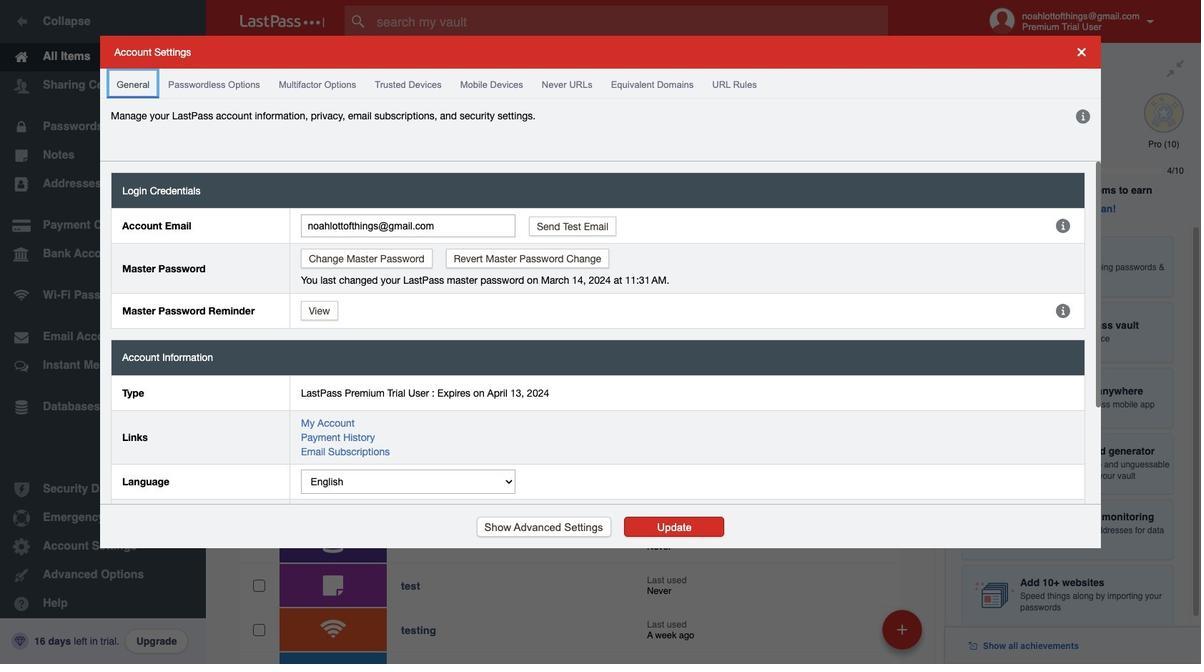 Task type: vqa. For each thing, say whether or not it's contained in the screenshot.
Main Navigation 'navigation' at the left of page
yes



Task type: describe. For each thing, give the bounding box(es) containing it.
new item image
[[897, 625, 907, 635]]

vault options navigation
[[206, 43, 945, 86]]

search my vault text field
[[345, 6, 916, 37]]



Task type: locate. For each thing, give the bounding box(es) containing it.
Search search field
[[345, 6, 916, 37]]

main navigation navigation
[[0, 0, 206, 664]]

lastpass image
[[240, 15, 325, 28]]

new item navigation
[[877, 606, 931, 664]]



